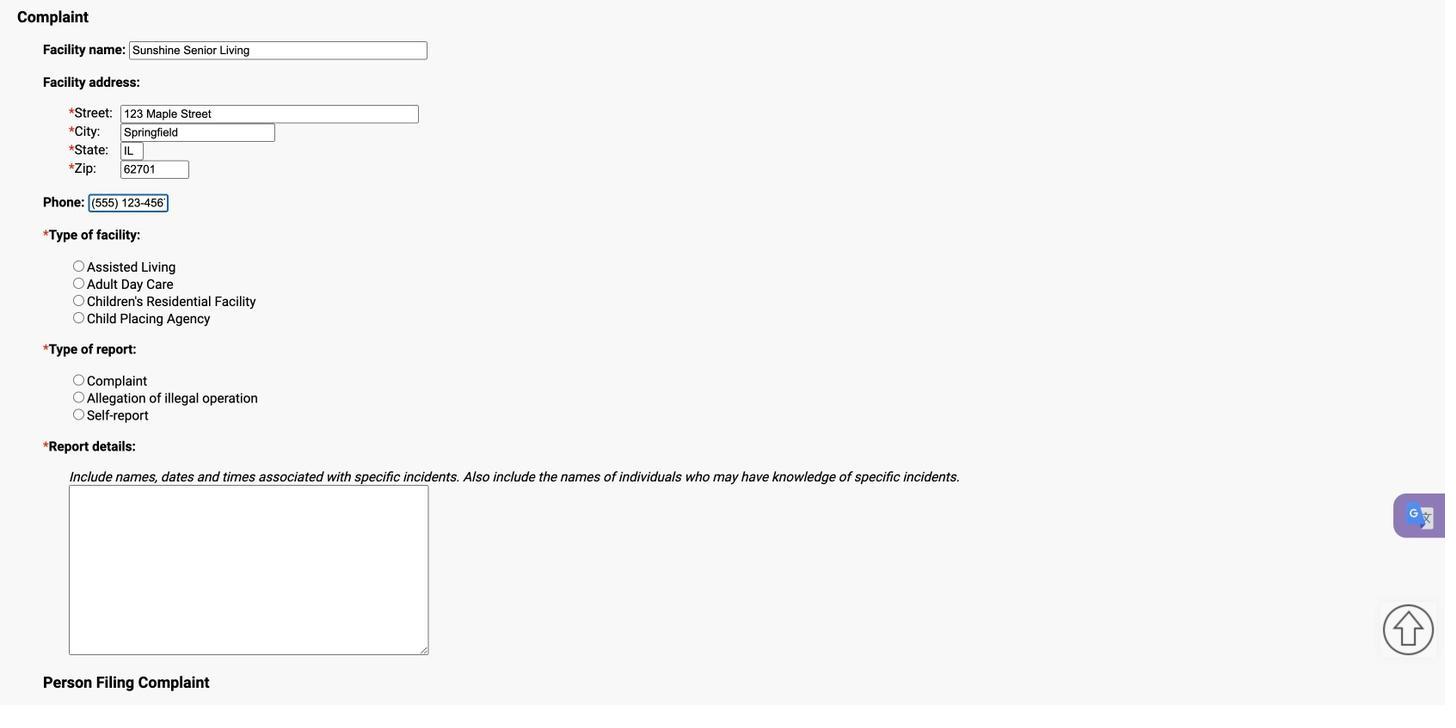 Task type: describe. For each thing, give the bounding box(es) containing it.
google translate logo image
[[1407, 502, 1433, 529]]



Task type: locate. For each thing, give the bounding box(es) containing it.
None radio
[[73, 278, 84, 289], [73, 295, 84, 306], [73, 312, 84, 323], [73, 375, 84, 386], [73, 392, 84, 403], [73, 409, 84, 420], [73, 278, 84, 289], [73, 295, 84, 306], [73, 312, 84, 323], [73, 375, 84, 386], [73, 392, 84, 403], [73, 409, 84, 420]]

None radio
[[73, 261, 84, 272]]

None text field
[[129, 41, 428, 60], [120, 105, 419, 124], [120, 124, 275, 142], [129, 41, 428, 60], [120, 105, 419, 124], [120, 124, 275, 142]]

None text field
[[120, 142, 144, 161], [120, 161, 189, 179], [69, 485, 429, 656], [120, 142, 144, 161], [120, 161, 189, 179], [69, 485, 429, 656]]

None field
[[88, 194, 168, 212]]



